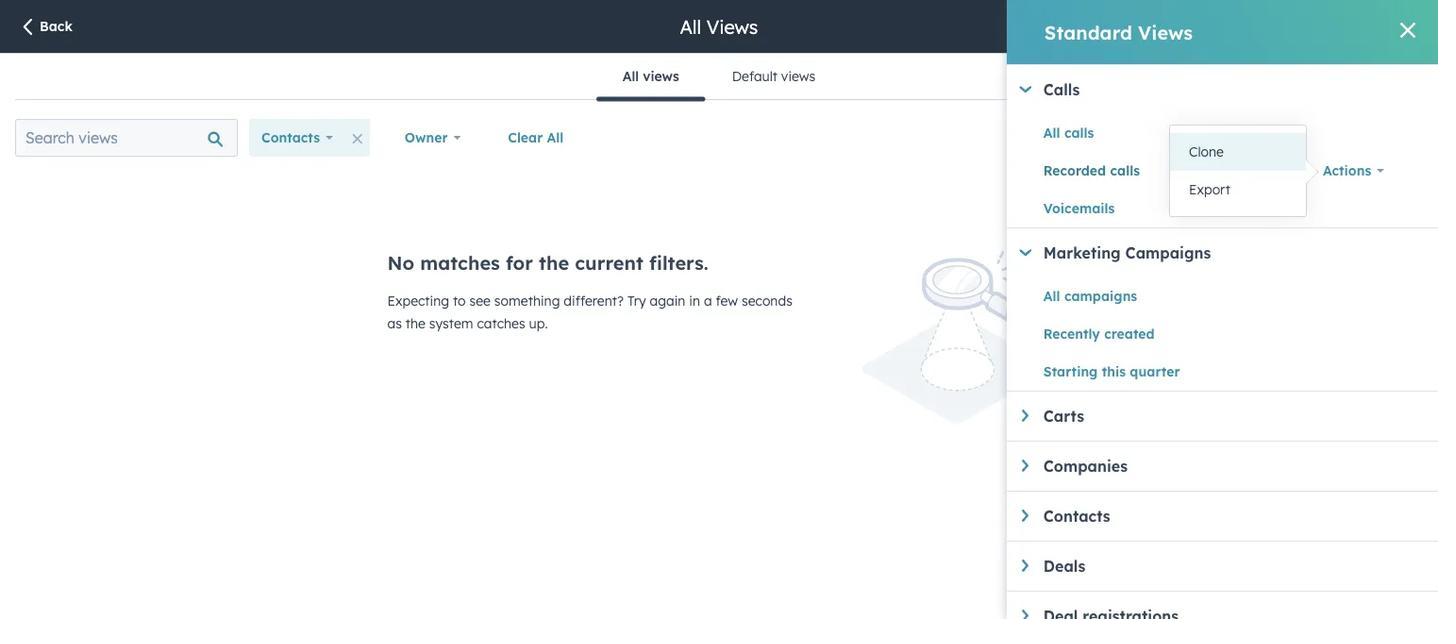 Task type: locate. For each thing, give the bounding box(es) containing it.
0 vertical spatial contacts
[[261, 129, 320, 146]]

views inside page section element
[[707, 15, 758, 38]]

calls
[[1065, 125, 1094, 141], [1110, 162, 1140, 179]]

caret image for carts
[[1022, 410, 1029, 422]]

0 horizontal spatial views
[[643, 68, 679, 84]]

this
[[1102, 363, 1126, 380]]

0 vertical spatial calls
[[1065, 125, 1094, 141]]

recorded calls
[[1044, 162, 1140, 179]]

standard views up actions "popup button"
[[1307, 129, 1411, 146]]

all inside all views button
[[623, 68, 639, 84]]

caret image
[[1020, 249, 1032, 256], [1022, 460, 1029, 472], [1022, 510, 1029, 522], [1022, 610, 1029, 619]]

0 horizontal spatial contacts
[[261, 129, 320, 146]]

contacts
[[261, 129, 320, 146], [1044, 507, 1111, 526]]

1 horizontal spatial standard
[[1307, 129, 1369, 146]]

created
[[1105, 326, 1155, 342]]

starting
[[1044, 363, 1098, 380]]

calls for recorded calls
[[1110, 162, 1140, 179]]

all views
[[623, 68, 679, 84]]

campaigns
[[1065, 288, 1138, 304]]

all views
[[680, 15, 758, 38]]

standard up calls
[[1045, 20, 1133, 44]]

0 vertical spatial the
[[539, 251, 569, 275]]

1 vertical spatial contacts
[[1044, 507, 1111, 526]]

views
[[643, 68, 679, 84], [781, 68, 816, 84]]

1 horizontal spatial views
[[1138, 20, 1193, 44]]

default views button
[[706, 54, 842, 99]]

standard up 'actions' at the top right
[[1307, 129, 1369, 146]]

the
[[539, 251, 569, 275], [406, 315, 426, 332]]

navigation
[[596, 54, 842, 101]]

standard
[[1045, 20, 1133, 44], [1307, 129, 1369, 146]]

contacts button
[[1022, 507, 1439, 526]]

caret image for calls
[[1020, 86, 1032, 93]]

standard views button
[[1295, 119, 1423, 157]]

deals button
[[1022, 557, 1439, 576]]

all for all calls
[[1044, 125, 1061, 141]]

caret image inside the "marketing campaigns" dropdown button
[[1020, 249, 1032, 256]]

views inside default views button
[[781, 68, 816, 84]]

1 horizontal spatial the
[[539, 251, 569, 275]]

calls up recorded
[[1065, 125, 1094, 141]]

caret image for deals
[[1022, 560, 1029, 572]]

1 horizontal spatial standard views
[[1307, 129, 1411, 146]]

views
[[707, 15, 758, 38], [1138, 20, 1193, 44], [1373, 129, 1411, 146]]

1 vertical spatial standard views
[[1307, 129, 1411, 146]]

caret image inside the carts dropdown button
[[1022, 410, 1029, 422]]

deals
[[1044, 557, 1086, 576]]

2 views from the left
[[781, 68, 816, 84]]

caret image left carts
[[1022, 410, 1029, 422]]

views inside all views button
[[643, 68, 679, 84]]

owner button
[[392, 119, 473, 157]]

all inside all calls link
[[1044, 125, 1061, 141]]

all campaigns
[[1044, 288, 1138, 304]]

all inside page section element
[[680, 15, 701, 38]]

back link
[[19, 17, 73, 38]]

voicemails
[[1044, 200, 1115, 217]]

back
[[40, 18, 73, 34]]

catches
[[477, 315, 525, 332]]

all
[[680, 15, 701, 38], [623, 68, 639, 84], [1044, 125, 1061, 141], [547, 129, 564, 146], [1044, 288, 1061, 304]]

1 horizontal spatial calls
[[1110, 162, 1140, 179]]

0 vertical spatial standard views
[[1045, 20, 1193, 44]]

views up actions "popup button"
[[1373, 129, 1411, 146]]

page section element
[[0, 0, 1439, 53]]

caret image inside contacts dropdown button
[[1022, 510, 1029, 522]]

caret image
[[1020, 86, 1032, 93], [1022, 410, 1029, 422], [1022, 560, 1029, 572]]

all inside clear all button
[[547, 129, 564, 146]]

the right as
[[406, 315, 426, 332]]

standard views
[[1045, 20, 1193, 44], [1307, 129, 1411, 146]]

calls for all calls
[[1065, 125, 1094, 141]]

all inside all campaigns 'link'
[[1044, 288, 1061, 304]]

recently created link
[[1044, 323, 1311, 345]]

1 views from the left
[[643, 68, 679, 84]]

1 vertical spatial standard
[[1307, 129, 1369, 146]]

2 vertical spatial caret image
[[1022, 560, 1029, 572]]

calls right recorded
[[1110, 162, 1140, 179]]

to
[[453, 293, 466, 309]]

again
[[650, 293, 686, 309]]

something
[[495, 293, 560, 309]]

1 horizontal spatial contacts
[[1044, 507, 1111, 526]]

1 vertical spatial the
[[406, 315, 426, 332]]

the right the for
[[539, 251, 569, 275]]

carts button
[[1022, 407, 1439, 426]]

views right default
[[781, 68, 816, 84]]

0 horizontal spatial the
[[406, 315, 426, 332]]

campaigns
[[1126, 244, 1211, 262]]

clone button
[[1170, 133, 1306, 171]]

views up calls dropdown button
[[1138, 20, 1193, 44]]

1 horizontal spatial views
[[781, 68, 816, 84]]

caret image inside calls dropdown button
[[1020, 86, 1032, 93]]

caret image left deals
[[1022, 560, 1029, 572]]

standard views up calls
[[1045, 20, 1193, 44]]

caret image inside deals dropdown button
[[1022, 560, 1029, 572]]

all campaigns link
[[1044, 285, 1311, 308]]

1 vertical spatial caret image
[[1022, 410, 1029, 422]]

0 horizontal spatial calls
[[1065, 125, 1094, 141]]

all views button
[[596, 54, 706, 101]]

views down page section element
[[643, 68, 679, 84]]

clear all button
[[496, 119, 576, 157]]

1 vertical spatial calls
[[1110, 162, 1140, 179]]

views up default
[[707, 15, 758, 38]]

matches
[[420, 251, 500, 275]]

0 vertical spatial caret image
[[1020, 86, 1032, 93]]

actions
[[1323, 162, 1372, 179]]

2 horizontal spatial views
[[1373, 129, 1411, 146]]

starting this quarter link
[[1044, 361, 1311, 383]]

owner
[[405, 129, 448, 146]]

0 horizontal spatial views
[[707, 15, 758, 38]]

caret image left calls
[[1020, 86, 1032, 93]]

default
[[732, 68, 778, 84]]

the inside expecting to see something different? try again in a few seconds as the system catches up.
[[406, 315, 426, 332]]

filters.
[[649, 251, 709, 275]]

system
[[429, 315, 473, 332]]

marketing campaigns
[[1044, 244, 1211, 262]]

caret image inside companies dropdown button
[[1022, 460, 1029, 472]]

voicemails link
[[1044, 197, 1311, 220]]

0 vertical spatial standard
[[1045, 20, 1133, 44]]

views inside button
[[1373, 129, 1411, 146]]

companies button
[[1022, 457, 1439, 476]]

no
[[387, 251, 415, 275]]

0 horizontal spatial standard views
[[1045, 20, 1193, 44]]



Task type: describe. For each thing, give the bounding box(es) containing it.
recently
[[1044, 326, 1100, 342]]

starting this quarter
[[1044, 363, 1180, 380]]

contacts button
[[249, 119, 345, 157]]

actions button
[[1311, 152, 1397, 190]]

all calls
[[1044, 125, 1094, 141]]

views for default views
[[781, 68, 816, 84]]

clear all
[[508, 129, 564, 146]]

in
[[689, 293, 700, 309]]

companies
[[1044, 457, 1128, 476]]

for
[[506, 251, 533, 275]]

calls button
[[1019, 80, 1439, 99]]

quarter
[[1130, 363, 1180, 380]]

caret image for companies
[[1022, 460, 1029, 472]]

caret image for contacts
[[1022, 510, 1029, 522]]

default views
[[732, 68, 816, 84]]

expecting
[[387, 293, 449, 309]]

all for all views
[[623, 68, 639, 84]]

few
[[716, 293, 738, 309]]

standard inside standard views button
[[1307, 129, 1369, 146]]

clone
[[1189, 143, 1224, 160]]

current
[[575, 251, 644, 275]]

seconds
[[742, 293, 793, 309]]

Search views search field
[[15, 119, 238, 157]]

standard views inside button
[[1307, 129, 1411, 146]]

as
[[387, 315, 402, 332]]

recorded
[[1044, 162, 1106, 179]]

all for all campaigns
[[1044, 288, 1061, 304]]

no matches for the current filters.
[[387, 251, 709, 275]]

caret image for marketing campaigns
[[1020, 249, 1032, 256]]

marketing
[[1044, 244, 1121, 262]]

export
[[1189, 181, 1231, 198]]

all calls link
[[1044, 122, 1311, 144]]

navigation containing all views
[[596, 54, 842, 101]]

0 horizontal spatial standard
[[1045, 20, 1133, 44]]

calls
[[1044, 80, 1080, 99]]

all for all views
[[680, 15, 701, 38]]

recently created
[[1044, 326, 1155, 342]]

carts
[[1044, 407, 1085, 426]]

different?
[[564, 293, 624, 309]]

export button
[[1170, 171, 1306, 209]]

clear
[[508, 129, 543, 146]]

recorded calls link
[[1044, 160, 1311, 182]]

see
[[470, 293, 491, 309]]

a
[[704, 293, 712, 309]]

views for all views
[[643, 68, 679, 84]]

up.
[[529, 315, 548, 332]]

close image
[[1401, 23, 1416, 38]]

contacts inside popup button
[[261, 129, 320, 146]]

marketing campaigns button
[[1019, 244, 1439, 262]]

expecting to see something different? try again in a few seconds as the system catches up.
[[387, 293, 793, 332]]

try
[[628, 293, 646, 309]]



Task type: vqa. For each thing, say whether or not it's contained in the screenshot.
ALL
yes



